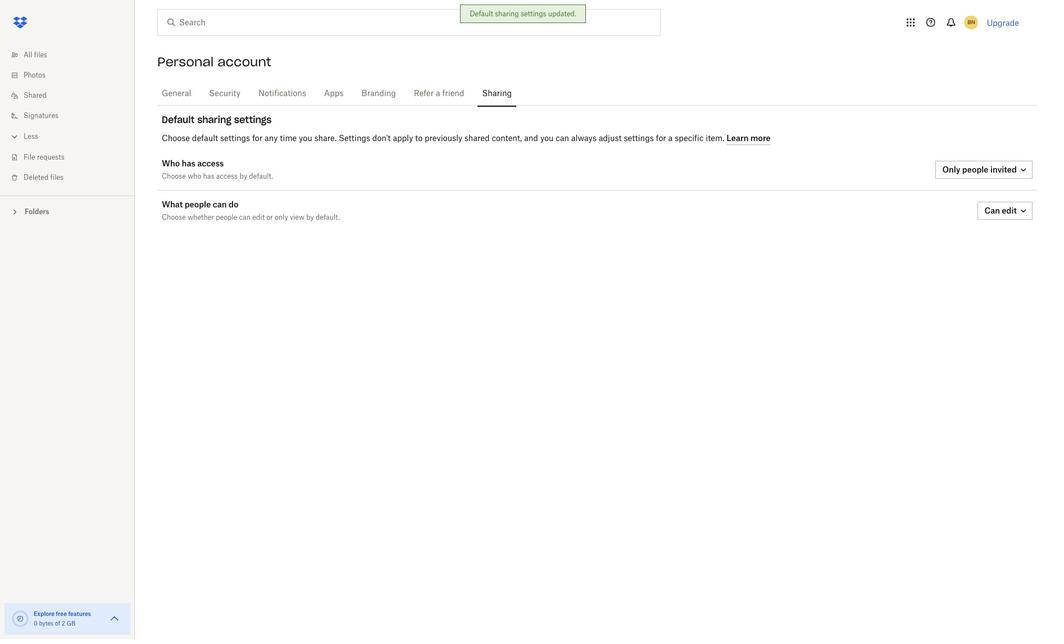 Task type: vqa. For each thing, say whether or not it's contained in the screenshot.
1st Expand folder image from the bottom template content icon
no



Task type: locate. For each thing, give the bounding box(es) containing it.
requests
[[37, 154, 65, 161]]

edit inside popup button
[[1003, 206, 1018, 215]]

settings
[[521, 10, 547, 18], [234, 114, 272, 125], [220, 135, 250, 143], [624, 135, 654, 143]]

notifications
[[259, 90, 306, 98]]

default
[[192, 135, 218, 143]]

photos link
[[9, 65, 135, 85]]

branding
[[362, 90, 396, 98]]

general tab
[[157, 80, 196, 107]]

previously
[[425, 135, 463, 143]]

by
[[240, 173, 247, 180], [307, 214, 314, 221]]

deleted files link
[[9, 168, 135, 188]]

a left specific
[[669, 135, 673, 143]]

of
[[55, 621, 60, 627]]

security tab
[[205, 80, 245, 107]]

you right and
[[541, 135, 554, 143]]

1 vertical spatial default
[[162, 114, 195, 125]]

can inside choose default settings for any time you share. settings don't apply to previously shared content, and you can always adjust settings for a specific item. learn more
[[556, 135, 570, 143]]

can left do
[[213, 200, 227, 209]]

sharing for default sharing settings
[[197, 114, 232, 125]]

access
[[198, 159, 224, 168], [216, 173, 238, 180]]

signatures
[[24, 112, 59, 119]]

learn more button
[[727, 132, 771, 145]]

or
[[267, 214, 273, 221]]

0 vertical spatial by
[[240, 173, 247, 180]]

settings for default sharing settings updated.
[[521, 10, 547, 18]]

default. up what people can do choose whether people can edit or only view by default.
[[249, 173, 274, 180]]

invited
[[991, 165, 1018, 174]]

people inside dropdown button
[[963, 165, 989, 174]]

edit left or
[[253, 214, 265, 221]]

2 vertical spatial choose
[[162, 214, 186, 221]]

choose inside what people can do choose whether people can edit or only view by default.
[[162, 214, 186, 221]]

0 vertical spatial access
[[198, 159, 224, 168]]

personal account
[[157, 54, 271, 70]]

bytes
[[39, 621, 53, 627]]

settings down default sharing settings
[[220, 135, 250, 143]]

default.
[[249, 173, 274, 180], [316, 214, 340, 221]]

by up what people can do choose whether people can edit or only view by default.
[[240, 173, 247, 180]]

1 horizontal spatial can
[[239, 214, 251, 221]]

files right all
[[34, 52, 47, 58]]

2 horizontal spatial people
[[963, 165, 989, 174]]

for left specific
[[656, 135, 667, 143]]

settings right adjust
[[624, 135, 654, 143]]

2 vertical spatial can
[[239, 214, 251, 221]]

2
[[62, 621, 65, 627]]

don't
[[373, 135, 391, 143]]

has
[[182, 159, 196, 168], [203, 173, 215, 180]]

can
[[556, 135, 570, 143], [213, 200, 227, 209], [239, 214, 251, 221]]

edit
[[1003, 206, 1018, 215], [253, 214, 265, 221]]

for
[[252, 135, 263, 143], [656, 135, 667, 143]]

settings up 'any'
[[234, 114, 272, 125]]

choose up who
[[162, 135, 190, 143]]

0 vertical spatial can
[[556, 135, 570, 143]]

upgrade
[[988, 18, 1020, 27]]

0 vertical spatial default
[[470, 10, 494, 18]]

default
[[470, 10, 494, 18], [162, 114, 195, 125]]

personal
[[157, 54, 214, 70]]

0 vertical spatial files
[[34, 52, 47, 58]]

0 vertical spatial people
[[963, 165, 989, 174]]

0 vertical spatial default.
[[249, 173, 274, 180]]

0 horizontal spatial can
[[213, 200, 227, 209]]

file requests link
[[9, 147, 135, 168]]

who
[[188, 173, 201, 180]]

default for default sharing settings updated.
[[470, 10, 494, 18]]

choose down 'what'
[[162, 214, 186, 221]]

2 choose from the top
[[162, 173, 186, 180]]

sharing left updated.
[[495, 10, 519, 18]]

1 horizontal spatial by
[[307, 214, 314, 221]]

refer a friend tab
[[410, 80, 469, 107]]

1 vertical spatial can
[[213, 200, 227, 209]]

folders
[[25, 207, 49, 216]]

people down do
[[216, 214, 237, 221]]

0 horizontal spatial by
[[240, 173, 247, 180]]

2 horizontal spatial can
[[556, 135, 570, 143]]

by right view
[[307, 214, 314, 221]]

default. inside who has access choose who has access by default.
[[249, 173, 274, 180]]

edit right can
[[1003, 206, 1018, 215]]

1 horizontal spatial you
[[541, 135, 554, 143]]

sharing for default sharing settings updated.
[[495, 10, 519, 18]]

1 choose from the top
[[162, 135, 190, 143]]

tab list containing general
[[157, 79, 1038, 107]]

1 you from the left
[[299, 135, 313, 143]]

people
[[963, 165, 989, 174], [185, 200, 211, 209], [216, 214, 237, 221]]

1 vertical spatial people
[[185, 200, 211, 209]]

always
[[572, 135, 597, 143]]

can
[[985, 206, 1001, 215]]

1 horizontal spatial sharing
[[495, 10, 519, 18]]

dropbox image
[[9, 11, 31, 34]]

0 horizontal spatial default
[[162, 114, 195, 125]]

0 horizontal spatial for
[[252, 135, 263, 143]]

0 horizontal spatial you
[[299, 135, 313, 143]]

a right refer
[[436, 90, 441, 98]]

only people invited
[[943, 165, 1018, 174]]

specific
[[675, 135, 704, 143]]

a inside choose default settings for any time you share. settings don't apply to previously shared content, and you can always adjust settings for a specific item. learn more
[[669, 135, 673, 143]]

1 vertical spatial a
[[669, 135, 673, 143]]

access up who
[[198, 159, 224, 168]]

files
[[34, 52, 47, 58], [50, 174, 64, 181]]

less
[[24, 133, 38, 140]]

access up do
[[216, 173, 238, 180]]

you
[[299, 135, 313, 143], [541, 135, 554, 143]]

can left always
[[556, 135, 570, 143]]

1 vertical spatial default.
[[316, 214, 340, 221]]

do
[[229, 200, 239, 209]]

files for deleted files
[[50, 174, 64, 181]]

1 vertical spatial by
[[307, 214, 314, 221]]

3 choose from the top
[[162, 214, 186, 221]]

files right deleted
[[50, 174, 64, 181]]

who
[[162, 159, 180, 168]]

shared link
[[9, 85, 135, 106]]

content,
[[492, 135, 523, 143]]

a
[[436, 90, 441, 98], [669, 135, 673, 143]]

1 vertical spatial has
[[203, 173, 215, 180]]

has up who
[[182, 159, 196, 168]]

0 vertical spatial sharing
[[495, 10, 519, 18]]

1 horizontal spatial files
[[50, 174, 64, 181]]

0 horizontal spatial a
[[436, 90, 441, 98]]

0 horizontal spatial edit
[[253, 214, 265, 221]]

settings for choose default settings for any time you share. settings don't apply to previously shared content, and you can always adjust settings for a specific item. learn more
[[220, 135, 250, 143]]

1 horizontal spatial edit
[[1003, 206, 1018, 215]]

1 vertical spatial sharing
[[197, 114, 232, 125]]

by inside who has access choose who has access by default.
[[240, 173, 247, 180]]

account
[[218, 54, 271, 70]]

1 horizontal spatial default.
[[316, 214, 340, 221]]

list
[[0, 38, 135, 196]]

more
[[751, 133, 771, 143]]

1 horizontal spatial for
[[656, 135, 667, 143]]

gb
[[67, 621, 75, 627]]

deleted files
[[24, 174, 64, 181]]

1 vertical spatial choose
[[162, 173, 186, 180]]

default sharing settings updated.
[[470, 10, 577, 18]]

1 horizontal spatial default
[[470, 10, 494, 18]]

2 you from the left
[[541, 135, 554, 143]]

0 horizontal spatial default.
[[249, 173, 274, 180]]

people up whether
[[185, 200, 211, 209]]

0 horizontal spatial sharing
[[197, 114, 232, 125]]

for left 'any'
[[252, 135, 263, 143]]

file
[[24, 154, 35, 161]]

choose down who
[[162, 173, 186, 180]]

who has access choose who has access by default.
[[162, 159, 274, 180]]

has right who
[[203, 173, 215, 180]]

0 vertical spatial a
[[436, 90, 441, 98]]

notifications tab
[[254, 80, 311, 107]]

you right "time"
[[299, 135, 313, 143]]

sharing
[[495, 10, 519, 18], [197, 114, 232, 125]]

learn
[[727, 133, 749, 143]]

default. right view
[[316, 214, 340, 221]]

2 vertical spatial people
[[216, 214, 237, 221]]

1 horizontal spatial a
[[669, 135, 673, 143]]

sharing up default
[[197, 114, 232, 125]]

can left or
[[239, 214, 251, 221]]

choose
[[162, 135, 190, 143], [162, 173, 186, 180], [162, 214, 186, 221]]

1 vertical spatial files
[[50, 174, 64, 181]]

sharing
[[483, 90, 512, 98]]

all files link
[[9, 45, 135, 65]]

settings left updated.
[[521, 10, 547, 18]]

0 horizontal spatial files
[[34, 52, 47, 58]]

0 vertical spatial has
[[182, 159, 196, 168]]

0 horizontal spatial people
[[185, 200, 211, 209]]

people right only
[[963, 165, 989, 174]]

all files
[[24, 52, 47, 58]]

tab list
[[157, 79, 1038, 107]]

general
[[162, 90, 191, 98]]

default. inside what people can do choose whether people can edit or only view by default.
[[316, 214, 340, 221]]

0 vertical spatial choose
[[162, 135, 190, 143]]



Task type: describe. For each thing, give the bounding box(es) containing it.
choose inside who has access choose who has access by default.
[[162, 173, 186, 180]]

0 horizontal spatial has
[[182, 159, 196, 168]]

friend
[[443, 90, 465, 98]]

by inside what people can do choose whether people can edit or only view by default.
[[307, 214, 314, 221]]

signatures link
[[9, 106, 135, 126]]

1 horizontal spatial people
[[216, 214, 237, 221]]

explore
[[34, 611, 55, 617]]

updated.
[[549, 10, 577, 18]]

a inside tab
[[436, 90, 441, 98]]

time
[[280, 135, 297, 143]]

bn button
[[963, 13, 981, 31]]

what people can do choose whether people can edit or only view by default.
[[162, 200, 340, 221]]

apps tab
[[320, 80, 348, 107]]

item.
[[706, 135, 725, 143]]

upgrade link
[[988, 18, 1020, 27]]

refer a friend
[[414, 90, 465, 98]]

apps
[[324, 90, 344, 98]]

free
[[56, 611, 67, 617]]

and
[[525, 135, 539, 143]]

default sharing settings
[[162, 114, 272, 125]]

list containing all files
[[0, 38, 135, 196]]

can edit button
[[979, 202, 1033, 220]]

branding tab
[[357, 80, 401, 107]]

photos
[[24, 72, 46, 79]]

only
[[275, 214, 288, 221]]

features
[[68, 611, 91, 617]]

any
[[265, 135, 278, 143]]

quota usage element
[[11, 610, 29, 628]]

what
[[162, 200, 183, 209]]

shared
[[465, 135, 490, 143]]

default for default sharing settings
[[162, 114, 195, 125]]

settings
[[339, 135, 371, 143]]

whether
[[188, 214, 214, 221]]

adjust
[[599, 135, 622, 143]]

view
[[290, 214, 305, 221]]

1 horizontal spatial has
[[203, 173, 215, 180]]

edit inside what people can do choose whether people can edit or only view by default.
[[253, 214, 265, 221]]

less image
[[9, 131, 20, 142]]

people for only
[[963, 165, 989, 174]]

all
[[24, 52, 32, 58]]

security
[[209, 90, 241, 98]]

shared
[[24, 92, 47, 99]]

settings for default sharing settings
[[234, 114, 272, 125]]

refer
[[414, 90, 434, 98]]

files for all files
[[34, 52, 47, 58]]

bn
[[968, 19, 976, 26]]

can edit
[[985, 206, 1018, 215]]

explore free features 0 bytes of 2 gb
[[34, 611, 91, 627]]

deleted
[[24, 174, 49, 181]]

Search text field
[[179, 16, 638, 29]]

0
[[34, 621, 38, 627]]

file requests
[[24, 154, 65, 161]]

1 for from the left
[[252, 135, 263, 143]]

people for what
[[185, 200, 211, 209]]

sharing tab
[[478, 80, 517, 107]]

2 for from the left
[[656, 135, 667, 143]]

share.
[[315, 135, 337, 143]]

only people invited button
[[936, 161, 1033, 179]]

folders button
[[0, 203, 135, 220]]

1 vertical spatial access
[[216, 173, 238, 180]]

to
[[416, 135, 423, 143]]

only
[[943, 165, 961, 174]]

choose inside choose default settings for any time you share. settings don't apply to previously shared content, and you can always adjust settings for a specific item. learn more
[[162, 135, 190, 143]]

choose default settings for any time you share. settings don't apply to previously shared content, and you can always adjust settings for a specific item. learn more
[[162, 133, 771, 143]]

apply
[[393, 135, 413, 143]]



